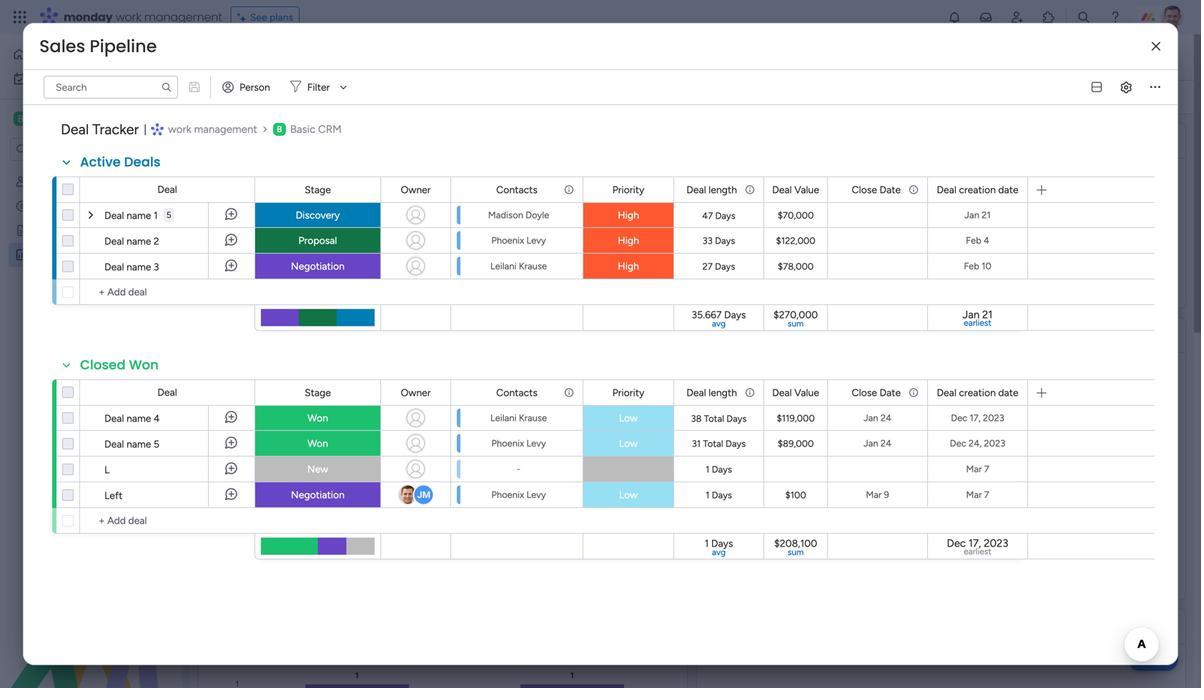Task type: vqa. For each thing, say whether or not it's contained in the screenshot.
"plans"
yes



Task type: describe. For each thing, give the bounding box(es) containing it.
$78,000
[[778, 261, 814, 272]]

1 length from the top
[[709, 184, 737, 196]]

getting
[[34, 224, 68, 237]]

name for 4
[[126, 413, 151, 425]]

0 horizontal spatial filter dashboard by text search field
[[44, 76, 178, 99]]

0 vertical spatial more dots image
[[1150, 82, 1160, 92]]

name for 2
[[126, 235, 151, 247]]

filter
[[307, 81, 330, 93]]

35.667 days avg
[[692, 309, 746, 329]]

monday work management
[[64, 9, 222, 25]]

31 total days
[[692, 438, 746, 450]]

phoenix for left
[[491, 489, 524, 501]]

actual
[[721, 326, 764, 344]]

2023 for low
[[983, 413, 1004, 424]]

average value of won deals
[[223, 132, 408, 150]]

2 date from the top
[[880, 387, 901, 399]]

1 24 from the top
[[881, 413, 892, 424]]

of
[[323, 132, 335, 150]]

deal name 3
[[104, 261, 159, 273]]

feb 10
[[964, 261, 991, 272]]

1 close from the top
[[852, 184, 877, 196]]

-
[[517, 464, 521, 475]]

help image
[[1108, 10, 1122, 24]]

$208,100
[[774, 538, 817, 550]]

17, for dec 17, 2023
[[970, 413, 981, 424]]

Average Value of Won Deals field
[[219, 132, 412, 150]]

discovery
[[296, 209, 340, 221]]

(deals
[[892, 326, 935, 344]]

2 mar 7 from the top
[[966, 489, 989, 501]]

38 total days
[[691, 413, 747, 425]]

arrow down image
[[335, 79, 352, 96]]

2 contacts field from the top
[[493, 385, 541, 401]]

value for closed won
[[794, 387, 819, 399]]

3 high from the top
[[618, 260, 639, 272]]

add widget
[[232, 91, 284, 103]]

feb for feb 10
[[964, 261, 979, 272]]

basic inside workspace selection element
[[33, 112, 60, 125]]

date for 1st deal creation date field
[[998, 184, 1018, 196]]

left
[[104, 490, 123, 502]]

dashboard inside sales dashboard banner
[[281, 41, 406, 73]]

1 connected board button
[[296, 86, 412, 109]]

leilani krause for low
[[490, 413, 547, 424]]

home option
[[9, 43, 174, 66]]

notifications image
[[947, 10, 962, 24]]

$208,100 sum
[[774, 538, 817, 558]]

2 negotiation from the top
[[291, 489, 345, 501]]

Search in workspace field
[[30, 141, 119, 158]]

connected
[[329, 91, 377, 103]]

public dashboard image
[[15, 248, 29, 262]]

creation for 1st deal creation date field
[[959, 184, 996, 196]]

phoenix levy for left
[[491, 489, 546, 501]]

help button
[[1128, 648, 1178, 671]]

2 phoenix levy from the top
[[491, 438, 546, 449]]

leilani krause for high
[[490, 261, 547, 272]]

monday marketplace image
[[1042, 10, 1056, 24]]

1 horizontal spatial basic
[[290, 123, 315, 136]]

madison doyle
[[488, 209, 549, 221]]

tracker inside list box
[[56, 200, 88, 212]]

deal name 2
[[104, 235, 159, 247]]

3
[[154, 261, 159, 273]]

47
[[702, 210, 713, 222]]

Active Deals field
[[76, 153, 164, 172]]

1 vertical spatial 5
[[154, 438, 159, 450]]

doyle
[[526, 209, 549, 221]]

1 vertical spatial more dots image
[[1158, 622, 1168, 632]]

1 vertical spatial management
[[194, 123, 257, 136]]

name for 1
[[126, 209, 151, 222]]

getting started
[[34, 224, 104, 237]]

total for won
[[703, 438, 723, 450]]

dec 17, 2023
[[951, 413, 1004, 424]]

sales dashboard inside list box
[[34, 249, 108, 261]]

proposal
[[298, 234, 337, 247]]

3 low from the top
[[619, 489, 638, 501]]

my for my contacts
[[34, 176, 47, 188]]

9
[[884, 489, 889, 501]]

closed won
[[80, 356, 159, 374]]

sales pipeline
[[39, 34, 157, 58]]

1 horizontal spatial 4
[[984, 235, 989, 246]]

add widget button
[[207, 86, 290, 109]]

27 days
[[702, 261, 735, 272]]

5 button
[[163, 202, 174, 228]]

b for rightmost workspace image
[[277, 124, 282, 134]]

1 jan 24 from the top
[[864, 413, 892, 424]]

average
[[223, 132, 278, 150]]

1 stage field from the top
[[301, 182, 335, 198]]

Sales Pipeline field
[[36, 34, 160, 58]]

0 horizontal spatial workspace image
[[14, 111, 28, 127]]

home link
[[9, 43, 174, 66]]

1 connected board
[[322, 91, 406, 103]]

name for 5
[[126, 438, 151, 450]]

$270,000 sum
[[773, 309, 818, 329]]

17, for dec 17, 2023 earliest
[[969, 537, 981, 550]]

2 1 days from the top
[[706, 490, 732, 501]]

1 deal creation date field from the top
[[933, 182, 1022, 198]]

21 for jan 21 earliest
[[982, 308, 993, 321]]

column information image for closed won
[[563, 387, 575, 399]]

priority for 2nd priority field from the top of the page
[[612, 387, 644, 399]]

l
[[104, 464, 110, 476]]

help
[[1140, 652, 1166, 667]]

0 vertical spatial deal tracker
[[61, 121, 139, 138]]

1 horizontal spatial basic crm
[[290, 123, 342, 136]]

feb for feb 4
[[966, 235, 981, 246]]

plans
[[270, 11, 293, 23]]

deal name 1
[[104, 209, 158, 222]]

b for the left workspace image
[[18, 113, 24, 125]]

select product image
[[13, 10, 27, 24]]

1 horizontal spatial crm
[[318, 123, 342, 136]]

Closed Won field
[[76, 356, 162, 375]]

35.667
[[692, 309, 722, 321]]

my contacts
[[34, 176, 91, 188]]

value for active deals
[[794, 184, 819, 196]]

v2 split view image
[[1092, 82, 1102, 92]]

deal creation date for 1st deal creation date field
[[937, 184, 1018, 196]]

active deals
[[80, 153, 161, 171]]

feb 4
[[966, 235, 989, 246]]

days inside 35.667 days avg
[[724, 309, 746, 321]]

mar 9
[[866, 489, 889, 501]]

2 jan 24 from the top
[[864, 438, 892, 449]]

deal tracker inside list box
[[34, 200, 88, 212]]

33
[[703, 235, 713, 247]]

deal name 5
[[104, 438, 159, 450]]

lottie animation element
[[0, 544, 182, 688]]

deal value field for closed won
[[769, 385, 823, 401]]

none search field search
[[44, 76, 178, 99]]

2 levy from the top
[[526, 438, 546, 449]]

pipeline
[[90, 34, 157, 58]]

$270,000
[[773, 309, 818, 321]]

+ Add deal text field
[[87, 513, 248, 530]]

sum for $208,100
[[788, 547, 804, 558]]

1 1 days from the top
[[706, 464, 732, 475]]

1 deal length from the top
[[686, 184, 737, 196]]

31
[[692, 438, 701, 450]]

1 close date field from the top
[[848, 182, 904, 198]]

2 length from the top
[[709, 387, 737, 399]]

$122,000
[[776, 235, 815, 247]]

levy for deal name 2
[[526, 235, 546, 246]]

basic crm inside workspace selection element
[[33, 112, 88, 125]]

27
[[702, 261, 713, 272]]

1 horizontal spatial workspace image
[[273, 123, 286, 136]]

dec 17, 2023 earliest
[[947, 537, 1008, 557]]

5 inside "button"
[[166, 210, 171, 220]]

revenue
[[767, 326, 824, 344]]

2 24 from the top
[[881, 438, 892, 449]]

month
[[847, 326, 888, 344]]

1 days avg
[[705, 538, 733, 558]]

earliest inside dec 17, 2023 earliest
[[964, 547, 992, 557]]

priority for first priority field from the top of the page
[[612, 184, 644, 196]]

0 vertical spatial tracker
[[92, 121, 139, 138]]

1 negotiation from the top
[[291, 260, 345, 272]]

column information image for active deals
[[908, 184, 919, 196]]

won inside "field"
[[129, 356, 159, 374]]

days inside 1 days avg
[[711, 538, 733, 550]]

phoenix for deal name 2
[[491, 235, 524, 246]]

deal value for won
[[772, 387, 819, 399]]



Task type: locate. For each thing, give the bounding box(es) containing it.
sales dashboard down the getting started on the top left
[[34, 249, 108, 261]]

work for monday
[[116, 9, 141, 25]]

negotiation down new
[[291, 489, 345, 501]]

close
[[852, 184, 877, 196], [852, 387, 877, 399]]

filter button
[[284, 76, 352, 99]]

search image
[[161, 82, 172, 93]]

creation up "jan 21"
[[959, 184, 996, 196]]

sales dashboard inside banner
[[215, 41, 406, 73]]

deal value up $70,000
[[772, 184, 819, 196]]

1 horizontal spatial filter dashboard by text search field
[[426, 86, 557, 109]]

deal creation date for 1st deal creation date field from the bottom of the page
[[937, 387, 1018, 399]]

Sales Dashboard field
[[212, 41, 410, 73]]

krause down doyle at top left
[[519, 261, 547, 272]]

feb left 10 at the top of page
[[964, 261, 979, 272]]

|
[[144, 123, 147, 136]]

by
[[827, 326, 844, 344]]

my down home
[[33, 73, 47, 85]]

1 vertical spatial 1 days
[[706, 490, 732, 501]]

0 vertical spatial priority
[[612, 184, 644, 196]]

tracker up the getting started on the top left
[[56, 200, 88, 212]]

sum for $270,000
[[788, 318, 804, 329]]

0 vertical spatial owner field
[[397, 182, 434, 198]]

2 owner from the top
[[401, 387, 431, 399]]

sales up my work
[[39, 34, 85, 58]]

home
[[31, 48, 59, 60]]

name up deal name 5
[[126, 413, 151, 425]]

1 vertical spatial high
[[618, 234, 639, 247]]

Contacts field
[[493, 182, 541, 198], [493, 385, 541, 401]]

1 date from the top
[[880, 184, 901, 196]]

deal length field up 38 total days
[[683, 385, 741, 401]]

1 horizontal spatial deals
[[372, 132, 408, 150]]

name up the deal name 2
[[126, 209, 151, 222]]

$208,000
[[823, 183, 1059, 246]]

+ Add deal text field
[[87, 284, 248, 301]]

update feed image
[[979, 10, 993, 24]]

krause
[[519, 261, 547, 272], [519, 413, 547, 424]]

2 close from the top
[[852, 387, 877, 399]]

1 vertical spatial dec
[[950, 438, 966, 449]]

1 vertical spatial phoenix levy
[[491, 438, 546, 449]]

Deal length field
[[683, 182, 741, 198], [683, 385, 741, 401]]

1 7 from the top
[[984, 464, 989, 475]]

2 priority field from the top
[[609, 385, 648, 401]]

0 vertical spatial krause
[[519, 261, 547, 272]]

Stage field
[[301, 182, 335, 198], [301, 385, 335, 401]]

dashboard up arrow down icon
[[281, 41, 406, 73]]

1 vertical spatial leilani krause
[[490, 413, 547, 424]]

1 vertical spatial deal length
[[686, 387, 737, 399]]

1 vertical spatial close date
[[852, 387, 901, 399]]

0 vertical spatial length
[[709, 184, 737, 196]]

4 up deal name 5
[[154, 413, 160, 425]]

1 horizontal spatial dashboard
[[281, 41, 406, 73]]

1 vertical spatial negotiation
[[291, 489, 345, 501]]

sum inside $208,100 sum
[[788, 547, 804, 558]]

leilani krause up -
[[490, 413, 547, 424]]

0 vertical spatial owner
[[401, 184, 431, 196]]

2 name from the top
[[126, 235, 151, 247]]

0 vertical spatial deal length
[[686, 184, 737, 196]]

name down deal name 4
[[126, 438, 151, 450]]

2 deal length field from the top
[[683, 385, 741, 401]]

24,
[[969, 438, 982, 449]]

0 vertical spatial leilani
[[490, 261, 517, 272]]

1 vertical spatial 17,
[[969, 537, 981, 550]]

2 low from the top
[[619, 438, 638, 450]]

1 vertical spatial close
[[852, 387, 877, 399]]

0 vertical spatial 21
[[982, 209, 991, 221]]

dapulse x slim image
[[1152, 41, 1160, 52]]

leilani krause down madison doyle
[[490, 261, 547, 272]]

None search field
[[44, 76, 178, 99], [426, 86, 557, 109], [426, 86, 557, 109]]

1 inside 1 days avg
[[705, 538, 709, 550]]

phoenix down -
[[491, 489, 524, 501]]

my inside option
[[33, 73, 47, 85]]

phoenix levy up -
[[491, 438, 546, 449]]

1 deal value field from the top
[[769, 182, 823, 198]]

1 vertical spatial priority field
[[609, 385, 648, 401]]

1 contacts field from the top
[[493, 182, 541, 198]]

2 krause from the top
[[519, 413, 547, 424]]

0 vertical spatial date
[[880, 184, 901, 196]]

krause for low
[[519, 413, 547, 424]]

stage for 2nd stage field
[[305, 387, 331, 399]]

list box
[[0, 167, 182, 460]]

leilani
[[490, 261, 517, 272], [490, 413, 517, 424]]

33 days
[[703, 235, 735, 247]]

4 name from the top
[[126, 413, 151, 425]]

phoenix up -
[[491, 438, 524, 449]]

tracker
[[92, 121, 139, 138], [56, 200, 88, 212]]

1 vertical spatial 2023
[[984, 438, 1005, 449]]

2 7 from the top
[[984, 489, 989, 501]]

krause for high
[[519, 261, 547, 272]]

feb
[[966, 235, 981, 246], [964, 261, 979, 272]]

2 leilani krause from the top
[[490, 413, 547, 424]]

sales for the sales dashboard field
[[215, 41, 275, 73]]

mar
[[966, 464, 982, 475], [866, 489, 882, 501], [966, 489, 982, 501]]

2 earliest from the top
[[964, 547, 992, 557]]

1 vertical spatial contacts field
[[493, 385, 541, 401]]

5 down deal name 4
[[154, 438, 159, 450]]

1 vertical spatial value
[[794, 184, 819, 196]]

public board image
[[15, 224, 29, 237]]

2
[[154, 235, 159, 247]]

deal name 4
[[104, 413, 160, 425]]

1 horizontal spatial sales dashboard
[[215, 41, 406, 73]]

1 stage from the top
[[305, 184, 331, 196]]

2 priority from the top
[[612, 387, 644, 399]]

0 vertical spatial deal value
[[772, 184, 819, 196]]

2 deal creation date field from the top
[[933, 385, 1022, 401]]

jan 21
[[965, 209, 991, 221]]

crm down connected
[[318, 123, 342, 136]]

1 horizontal spatial 5
[[166, 210, 171, 220]]

value up $70,000
[[794, 184, 819, 196]]

basic crm down filter 'popup button'
[[290, 123, 342, 136]]

0 vertical spatial date
[[998, 184, 1018, 196]]

filter dashboard by text search field inside sales dashboard banner
[[426, 86, 557, 109]]

0 vertical spatial deals
[[372, 132, 408, 150]]

0 vertical spatial contacts field
[[493, 182, 541, 198]]

1 vertical spatial sales dashboard
[[34, 249, 108, 261]]

2 date from the top
[[998, 387, 1018, 399]]

deal creation date field up dec 17, 2023
[[933, 385, 1022, 401]]

38
[[691, 413, 702, 425]]

deal creation date up "jan 21"
[[937, 184, 1018, 196]]

2 deal creation date from the top
[[937, 387, 1018, 399]]

21
[[982, 209, 991, 221], [982, 308, 993, 321]]

2 horizontal spatial work
[[168, 123, 191, 136]]

invite members image
[[1010, 10, 1024, 24]]

2 close date field from the top
[[848, 385, 904, 401]]

total for low
[[704, 413, 724, 425]]

won)
[[938, 326, 972, 344]]

management down add
[[194, 123, 257, 136]]

deal creation date
[[937, 184, 1018, 196], [937, 387, 1018, 399]]

1 vertical spatial owner
[[401, 387, 431, 399]]

21 inside jan 21 earliest
[[982, 308, 993, 321]]

name for 3
[[126, 261, 151, 273]]

started
[[70, 224, 104, 237]]

1 vertical spatial deal creation date
[[937, 387, 1018, 399]]

negotiation down proposal
[[291, 260, 345, 272]]

2 deal value field from the top
[[769, 385, 823, 401]]

2 21 from the top
[[982, 308, 993, 321]]

won inside field
[[339, 132, 368, 150]]

avg for 1
[[712, 547, 726, 558]]

my work link
[[9, 67, 174, 90]]

management
[[144, 9, 222, 25], [194, 123, 257, 136]]

high
[[618, 209, 639, 221], [618, 234, 639, 247], [618, 260, 639, 272]]

crm up search in workspace field
[[63, 112, 88, 125]]

creation for 1st deal creation date field from the bottom of the page
[[959, 387, 996, 399]]

my for my work
[[33, 73, 47, 85]]

dec for won
[[950, 438, 966, 449]]

2 high from the top
[[618, 234, 639, 247]]

2 avg from the top
[[712, 547, 726, 558]]

0 vertical spatial 1 days
[[706, 464, 732, 475]]

2 vertical spatial work
[[168, 123, 191, 136]]

close date for second the close date field from the bottom of the page
[[852, 184, 901, 196]]

deal value field up $70,000
[[769, 182, 823, 198]]

settings image
[[1160, 90, 1174, 104]]

workspace selection element
[[14, 110, 91, 127]]

creation
[[959, 184, 996, 196], [959, 387, 996, 399]]

value inside field
[[282, 132, 319, 150]]

0 vertical spatial 24
[[881, 413, 892, 424]]

total right '38'
[[704, 413, 724, 425]]

arrow down image
[[713, 89, 731, 106]]

1 vertical spatial $89,000
[[778, 438, 814, 450]]

crm inside workspace selection element
[[63, 112, 88, 125]]

sales inside list box
[[34, 249, 57, 261]]

21 for jan 21
[[982, 209, 991, 221]]

0 horizontal spatial 5
[[154, 438, 159, 450]]

work inside option
[[49, 73, 71, 85]]

stage for first stage field from the top of the page
[[305, 184, 331, 196]]

1 vertical spatial low
[[619, 438, 638, 450]]

total right 31
[[703, 438, 723, 450]]

Priority field
[[609, 182, 648, 198], [609, 385, 648, 401]]

1 priority from the top
[[612, 184, 644, 196]]

phoenix down madison
[[491, 235, 524, 246]]

work
[[116, 9, 141, 25], [49, 73, 71, 85], [168, 123, 191, 136]]

2 creation from the top
[[959, 387, 996, 399]]

2 leilani from the top
[[490, 413, 517, 424]]

person button
[[217, 76, 279, 99]]

leilani for high
[[490, 261, 517, 272]]

dashboard down started in the top left of the page
[[60, 249, 108, 261]]

2 deal value from the top
[[772, 387, 819, 399]]

search everything image
[[1077, 10, 1091, 24]]

new
[[307, 463, 328, 475]]

1 low from the top
[[619, 412, 638, 424]]

1 vertical spatial jan 24
[[864, 438, 892, 449]]

2023 for won
[[984, 438, 1005, 449]]

sum
[[788, 318, 804, 329], [788, 547, 804, 558]]

0 vertical spatial total
[[704, 413, 724, 425]]

deal length up 38 total days
[[686, 387, 737, 399]]

more dots image down the dapulse x slim icon
[[1150, 82, 1160, 92]]

deal value field for active deals
[[769, 182, 823, 198]]

work management
[[168, 123, 257, 136]]

board
[[380, 91, 406, 103]]

add
[[232, 91, 251, 103]]

levy for left
[[526, 489, 546, 501]]

deal tracker up search in workspace field
[[61, 121, 139, 138]]

workspace image
[[14, 111, 28, 127], [273, 123, 286, 136]]

3 levy from the top
[[526, 489, 546, 501]]

deal length field up 47
[[683, 182, 741, 198]]

phoenix levy down -
[[491, 489, 546, 501]]

1 vertical spatial deal length field
[[683, 385, 741, 401]]

owner for second owner field from the bottom of the page
[[401, 184, 431, 196]]

1 high from the top
[[618, 209, 639, 221]]

deals down board
[[372, 132, 408, 150]]

1 vertical spatial deal value field
[[769, 385, 823, 401]]

1 vertical spatial date
[[998, 387, 1018, 399]]

$100
[[785, 490, 806, 501]]

1 krause from the top
[[519, 261, 547, 272]]

0 horizontal spatial basic
[[33, 112, 60, 125]]

dashboard inside list box
[[60, 249, 108, 261]]

contacts inside list box
[[50, 176, 91, 188]]

my down search in workspace field
[[34, 176, 47, 188]]

1 deal length field from the top
[[683, 182, 741, 198]]

negotiation
[[291, 260, 345, 272], [291, 489, 345, 501]]

length up 47 days
[[709, 184, 737, 196]]

0 vertical spatial close
[[852, 184, 877, 196]]

3 name from the top
[[126, 261, 151, 273]]

1 name from the top
[[126, 209, 151, 222]]

krause up -
[[519, 413, 547, 424]]

basic crm
[[33, 112, 88, 125], [290, 123, 342, 136]]

0 vertical spatial low
[[619, 412, 638, 424]]

1 vertical spatial deals
[[124, 153, 161, 171]]

phoenix levy
[[491, 235, 546, 246], [491, 438, 546, 449], [491, 489, 546, 501]]

name
[[126, 209, 151, 222], [126, 235, 151, 247], [126, 261, 151, 273], [126, 413, 151, 425], [126, 438, 151, 450]]

person
[[239, 81, 270, 93]]

widget
[[253, 91, 284, 103]]

Filter dashboard by text search field
[[44, 76, 178, 99], [426, 86, 557, 109]]

sales for sales pipeline field on the top left of the page
[[39, 34, 85, 58]]

dec inside dec 17, 2023 earliest
[[947, 537, 966, 550]]

1 vertical spatial levy
[[526, 438, 546, 449]]

sales up person popup button
[[215, 41, 275, 73]]

0 vertical spatial dec
[[951, 413, 967, 424]]

date for 1st deal creation date field from the bottom of the page
[[998, 387, 1018, 399]]

deal length
[[686, 184, 737, 196], [686, 387, 737, 399]]

0 vertical spatial negotiation
[[291, 260, 345, 272]]

1 sum from the top
[[788, 318, 804, 329]]

column information image
[[908, 184, 919, 196], [563, 387, 575, 399], [908, 387, 919, 399]]

jan inside jan 21 earliest
[[963, 308, 980, 321]]

management up pipeline
[[144, 9, 222, 25]]

Actual Revenue by Month (Deals won) field
[[718, 326, 975, 345]]

deal value field up $119,000
[[769, 385, 823, 401]]

1 vertical spatial feb
[[964, 261, 979, 272]]

active
[[80, 153, 121, 171]]

creation up dec 17, 2023
[[959, 387, 996, 399]]

0 vertical spatial mar 7
[[966, 464, 989, 475]]

47 days
[[702, 210, 736, 222]]

b
[[18, 113, 24, 125], [277, 124, 282, 134]]

2 vertical spatial high
[[618, 260, 639, 272]]

1 earliest from the top
[[964, 318, 992, 328]]

see plans
[[250, 11, 293, 23]]

jan 21 earliest
[[963, 308, 993, 328]]

0 vertical spatial $89,000
[[341, 183, 544, 246]]

0 vertical spatial stage
[[305, 184, 331, 196]]

1 inside "popup button"
[[322, 91, 326, 103]]

1 leilani krause from the top
[[490, 261, 547, 272]]

0 vertical spatial phoenix
[[491, 235, 524, 246]]

deal tracker down the my contacts
[[34, 200, 88, 212]]

work for my
[[49, 73, 71, 85]]

date
[[880, 184, 901, 196], [880, 387, 901, 399]]

phoenix levy for deal name 2
[[491, 235, 546, 246]]

actual revenue by month (deals won)
[[721, 326, 972, 344]]

dec 24, 2023
[[950, 438, 1005, 449]]

1 phoenix levy from the top
[[491, 235, 546, 246]]

see plans button
[[231, 6, 300, 28]]

my inside list box
[[34, 176, 47, 188]]

1 vertical spatial deal value
[[772, 387, 819, 399]]

0 vertical spatial sum
[[788, 318, 804, 329]]

2023
[[983, 413, 1004, 424], [984, 438, 1005, 449], [984, 537, 1008, 550]]

days
[[715, 210, 736, 222], [715, 235, 735, 247], [715, 261, 735, 272], [724, 309, 746, 321], [726, 413, 747, 425], [726, 438, 746, 450], [712, 464, 732, 475], [712, 490, 732, 501], [711, 538, 733, 550]]

basic left of
[[290, 123, 315, 136]]

21 up the feb 4
[[982, 209, 991, 221]]

earliest
[[964, 318, 992, 328], [964, 547, 992, 557]]

2 stage field from the top
[[301, 385, 335, 401]]

sum left the "by"
[[788, 318, 804, 329]]

2 sum from the top
[[788, 547, 804, 558]]

name left the 3
[[126, 261, 151, 273]]

1 owner from the top
[[401, 184, 431, 196]]

deal creation date field up "jan 21"
[[933, 182, 1022, 198]]

my
[[33, 73, 47, 85], [34, 176, 47, 188]]

1 owner field from the top
[[397, 182, 434, 198]]

avg
[[712, 318, 726, 329], [712, 547, 726, 558]]

0 vertical spatial leilani krause
[[490, 261, 547, 272]]

work down home
[[49, 73, 71, 85]]

priority
[[612, 184, 644, 196], [612, 387, 644, 399]]

my work option
[[9, 67, 174, 90]]

length up 38 total days
[[709, 387, 737, 399]]

owner for 2nd owner field from the top of the page
[[401, 387, 431, 399]]

0 vertical spatial feb
[[966, 235, 981, 246]]

0 vertical spatial 4
[[984, 235, 989, 246]]

0 vertical spatial stage field
[[301, 182, 335, 198]]

2 close date from the top
[[852, 387, 901, 399]]

leilani for low
[[490, 413, 517, 424]]

see
[[250, 11, 267, 23]]

10
[[982, 261, 991, 272]]

2 stage from the top
[[305, 387, 331, 399]]

2023 inside dec 17, 2023 earliest
[[984, 537, 1008, 550]]

1 vertical spatial deal tracker
[[34, 200, 88, 212]]

1 horizontal spatial $89,000
[[778, 438, 814, 450]]

2 phoenix from the top
[[491, 438, 524, 449]]

tracker left |
[[92, 121, 139, 138]]

Close Date field
[[848, 182, 904, 198], [848, 385, 904, 401]]

work right |
[[168, 123, 191, 136]]

list box containing my contacts
[[0, 167, 182, 460]]

1 creation from the top
[[959, 184, 996, 196]]

0 horizontal spatial sales dashboard
[[34, 249, 108, 261]]

terry turtle image
[[1161, 6, 1184, 29]]

name left 2
[[126, 235, 151, 247]]

value left of
[[282, 132, 319, 150]]

feb down "jan 21"
[[966, 235, 981, 246]]

1 date from the top
[[998, 184, 1018, 196]]

deal inside list box
[[34, 200, 53, 212]]

total
[[704, 413, 724, 425], [703, 438, 723, 450]]

closed
[[80, 356, 126, 374]]

monday
[[64, 9, 113, 25]]

1 vertical spatial mar 7
[[966, 489, 989, 501]]

deals
[[372, 132, 408, 150], [124, 153, 161, 171]]

date
[[998, 184, 1018, 196], [998, 387, 1018, 399]]

1 vertical spatial stage
[[305, 387, 331, 399]]

2 vertical spatial phoenix levy
[[491, 489, 546, 501]]

basic down my work
[[33, 112, 60, 125]]

earliest inside jan 21 earliest
[[964, 318, 992, 328]]

basic
[[33, 112, 60, 125], [290, 123, 315, 136]]

1 mar 7 from the top
[[966, 464, 989, 475]]

dec
[[951, 413, 967, 424], [950, 438, 966, 449], [947, 537, 966, 550]]

5 name from the top
[[126, 438, 151, 450]]

sales right public dashboard icon
[[34, 249, 57, 261]]

3 phoenix from the top
[[491, 489, 524, 501]]

0 vertical spatial work
[[116, 9, 141, 25]]

2 owner field from the top
[[397, 385, 434, 401]]

21 down 10 at the top of page
[[982, 308, 993, 321]]

won
[[339, 132, 368, 150], [129, 356, 159, 374], [307, 412, 328, 424], [307, 438, 328, 450]]

1 avg from the top
[[712, 318, 726, 329]]

1 vertical spatial work
[[49, 73, 71, 85]]

1 deal creation date from the top
[[937, 184, 1018, 196]]

phoenix levy down madison doyle
[[491, 235, 546, 246]]

avg for 35.667
[[712, 318, 726, 329]]

Deal creation date field
[[933, 182, 1022, 198], [933, 385, 1022, 401]]

avg inside 1 days avg
[[712, 547, 726, 558]]

deal value for deals
[[772, 184, 819, 196]]

4
[[984, 235, 989, 246], [154, 413, 160, 425]]

Owner field
[[397, 182, 434, 198], [397, 385, 434, 401]]

$119,000
[[777, 413, 815, 424]]

madison
[[488, 209, 523, 221]]

jan
[[965, 209, 979, 221], [963, 308, 980, 321], [864, 413, 878, 424], [864, 438, 878, 449]]

value up $119,000
[[794, 387, 819, 399]]

option
[[0, 169, 182, 172]]

1 vertical spatial stage field
[[301, 385, 335, 401]]

1 deal value from the top
[[772, 184, 819, 196]]

1 vertical spatial deal creation date field
[[933, 385, 1022, 401]]

1 21 from the top
[[982, 209, 991, 221]]

leilani krause
[[490, 261, 547, 272], [490, 413, 547, 424]]

sum inside $270,000 sum
[[788, 318, 804, 329]]

3 phoenix levy from the top
[[491, 489, 546, 501]]

0 horizontal spatial $89,000
[[341, 183, 544, 246]]

0 vertical spatial close date
[[852, 184, 901, 196]]

17, inside dec 17, 2023 earliest
[[969, 537, 981, 550]]

deal value up $119,000
[[772, 387, 819, 399]]

work up pipeline
[[116, 9, 141, 25]]

sales dashboard banner
[[189, 34, 1194, 114]]

column information image
[[563, 184, 575, 196], [744, 184, 756, 196], [744, 387, 756, 399]]

2 vertical spatial value
[[794, 387, 819, 399]]

more dots image up "help"
[[1158, 622, 1168, 632]]

5 right deal name 1
[[166, 210, 171, 220]]

1 priority field from the top
[[609, 182, 648, 198]]

0 horizontal spatial basic crm
[[33, 112, 88, 125]]

1 close date from the top
[[852, 184, 901, 196]]

0 horizontal spatial tracker
[[56, 200, 88, 212]]

1 horizontal spatial b
[[277, 124, 282, 134]]

sales inside banner
[[215, 41, 275, 73]]

my work
[[33, 73, 71, 85]]

1 phoenix from the top
[[491, 235, 524, 246]]

basic crm up search in workspace field
[[33, 112, 88, 125]]

1 vertical spatial 24
[[881, 438, 892, 449]]

1 horizontal spatial tracker
[[92, 121, 139, 138]]

1 levy from the top
[[526, 235, 546, 246]]

4 up 10 at the top of page
[[984, 235, 989, 246]]

0 vertical spatial my
[[33, 73, 47, 85]]

jan 24
[[864, 413, 892, 424], [864, 438, 892, 449]]

deals down |
[[124, 153, 161, 171]]

sales dashboard up filter 'popup button'
[[215, 41, 406, 73]]

deal creation date up dec 17, 2023
[[937, 387, 1018, 399]]

$70,000
[[778, 210, 814, 221]]

1 vertical spatial total
[[703, 438, 723, 450]]

1 leilani from the top
[[490, 261, 517, 272]]

Deal Value field
[[769, 182, 823, 198], [769, 385, 823, 401]]

0 horizontal spatial dashboard
[[60, 249, 108, 261]]

0 vertical spatial deal creation date field
[[933, 182, 1022, 198]]

more dots image
[[1150, 82, 1160, 92], [1158, 622, 1168, 632]]

sum down the $100
[[788, 547, 804, 558]]

5
[[166, 210, 171, 220], [154, 438, 159, 450]]

lottie animation image
[[0, 544, 182, 688]]

0 vertical spatial 7
[[984, 464, 989, 475]]

levy
[[526, 235, 546, 246], [526, 438, 546, 449], [526, 489, 546, 501]]

avg inside 35.667 days avg
[[712, 318, 726, 329]]

2 vertical spatial levy
[[526, 489, 546, 501]]

deal length up 47
[[686, 184, 737, 196]]

1 vertical spatial tracker
[[56, 200, 88, 212]]

close date for 2nd the close date field from the top
[[852, 387, 901, 399]]

0 vertical spatial management
[[144, 9, 222, 25]]

dec for low
[[951, 413, 967, 424]]

0 horizontal spatial 4
[[154, 413, 160, 425]]

2 deal length from the top
[[686, 387, 737, 399]]

b inside workspace selection element
[[18, 113, 24, 125]]



